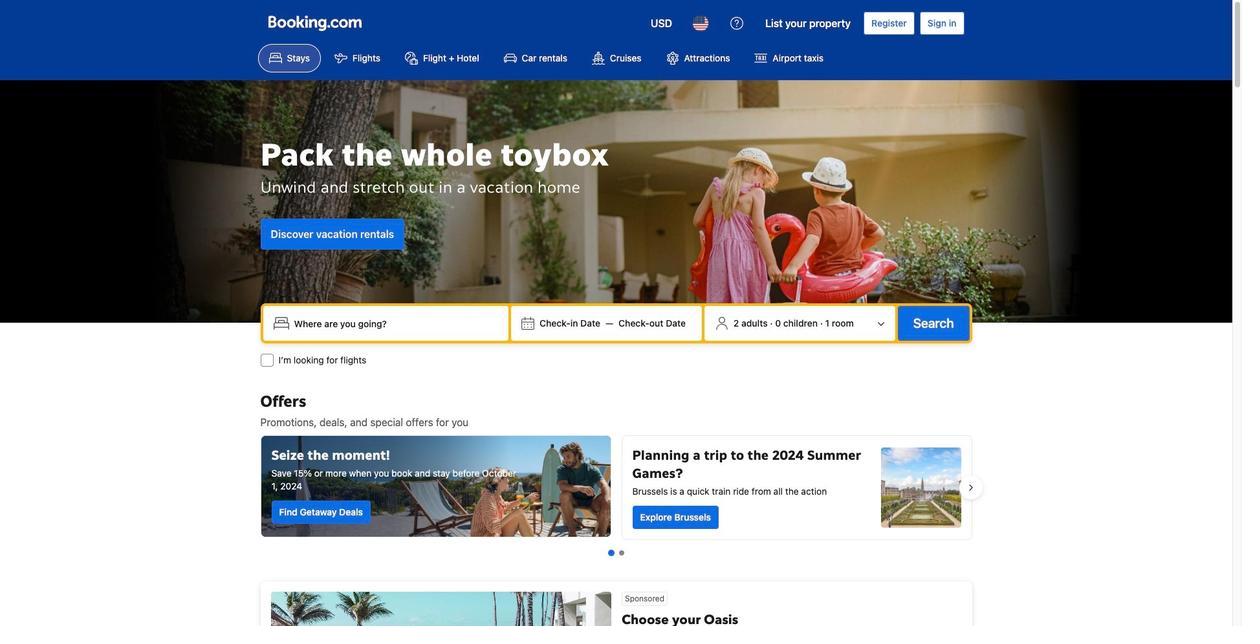 Task type: vqa. For each thing, say whether or not it's contained in the screenshot.
Where Are You Going? field
yes



Task type: locate. For each thing, give the bounding box(es) containing it.
main content
[[250, 392, 983, 626]]

booking.com image
[[268, 16, 361, 31]]

two people chatting by the pool image
[[261, 436, 611, 537]]

progress bar
[[608, 550, 624, 557]]

region
[[250, 430, 983, 546]]

Where are you going? field
[[289, 312, 504, 335]]



Task type: describe. For each thing, give the bounding box(es) containing it.
explore brussels image
[[881, 448, 961, 528]]



